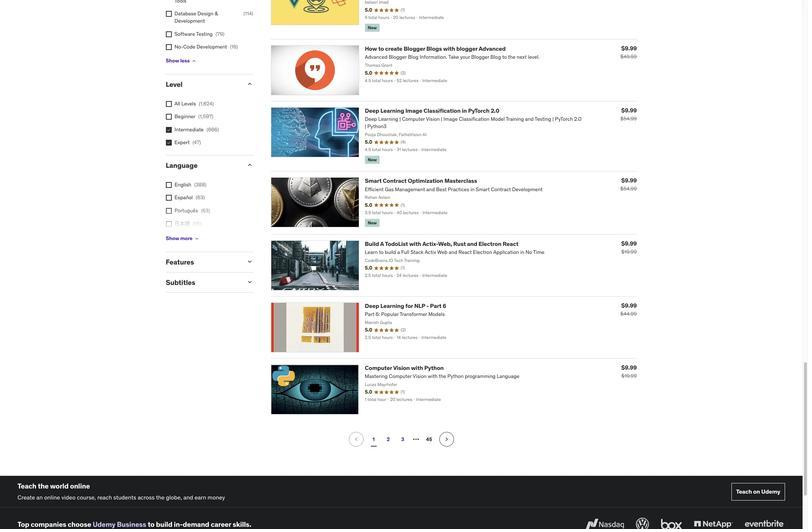 Task type: describe. For each thing, give the bounding box(es) containing it.
small image for language
[[246, 161, 253, 169]]

1
[[373, 436, 375, 442]]

日本語
[[175, 220, 190, 227]]

$9.99 $54.99 for smart contract optimization masterclass
[[621, 177, 637, 192]]

actix-
[[423, 240, 438, 247]]

features button
[[166, 258, 240, 266]]

deep learning for nlp - part 6
[[365, 302, 446, 309]]

computer vision with python
[[365, 364, 444, 371]]

1 vertical spatial with
[[409, 240, 421, 247]]

xsmall image for expert
[[166, 140, 172, 146]]

testing
[[196, 31, 213, 37]]

3
[[401, 436, 404, 442]]

level
[[166, 80, 183, 89]]

next page image
[[443, 436, 450, 443]]

in-
[[174, 520, 183, 529]]

companies
[[31, 520, 66, 529]]

1 horizontal spatial udemy
[[762, 488, 781, 495]]

world
[[50, 482, 69, 490]]

(16)
[[230, 43, 238, 50]]

$9.99 $49.99
[[621, 45, 637, 60]]

deep for deep learning for nlp - part 6
[[365, 302, 379, 309]]

how
[[365, 45, 377, 52]]

smart contract optimization masterclass
[[365, 177, 477, 184]]

classification
[[424, 107, 461, 114]]

netapp image
[[693, 516, 735, 529]]

choose
[[68, 520, 91, 529]]

1 horizontal spatial and
[[467, 240, 478, 247]]

design
[[198, 10, 214, 17]]

xsmall image inside show more button
[[194, 236, 200, 241]]

0 vertical spatial the
[[38, 482, 49, 490]]

optimization
[[408, 177, 444, 184]]

nlp
[[414, 302, 426, 309]]

no-code development (16)
[[175, 43, 238, 50]]

xsmall image for english
[[166, 182, 172, 188]]

show more
[[166, 235, 193, 242]]

across
[[138, 494, 155, 501]]

blogs
[[427, 45, 442, 52]]

$9.99 for 2.0
[[622, 107, 637, 114]]

(79)
[[216, 31, 225, 37]]

xsmall image for português
[[166, 208, 172, 214]]

blogger
[[404, 45, 425, 52]]

build a todolist with actix-web, rust and electron react
[[365, 240, 519, 247]]

top
[[18, 520, 29, 529]]

(114)
[[244, 10, 253, 17]]

$54.99 for deep learning image classification in pytorch 2.0
[[621, 115, 637, 122]]

(666)
[[207, 126, 219, 133]]

teach for on
[[737, 488, 752, 495]]

and inside teach the world online create an online video course, reach students across the globe, and earn money
[[184, 494, 193, 501]]

udemy business link
[[93, 520, 146, 529]]

english
[[175, 181, 191, 188]]

rust
[[454, 240, 466, 247]]

build
[[365, 240, 379, 247]]

$19.99 for build a todolist with actix-web, rust and electron react
[[622, 248, 637, 255]]

business
[[117, 520, 146, 529]]

features
[[166, 258, 194, 266]]

a
[[380, 240, 384, 247]]

smart contract optimization masterclass link
[[365, 177, 477, 184]]

&
[[215, 10, 218, 17]]

in
[[462, 107, 467, 114]]

(63) for português (63)
[[201, 207, 210, 214]]

learning for for
[[381, 302, 404, 309]]

1 vertical spatial development
[[197, 43, 227, 50]]

xsmall image for database design & development
[[166, 11, 172, 17]]

teach on udemy
[[737, 488, 781, 495]]

xsmall image for intermediate
[[166, 127, 172, 133]]

nasdaq image
[[584, 516, 626, 529]]

$54.99 for smart contract optimization masterclass
[[621, 185, 637, 192]]

(388)
[[194, 181, 206, 188]]

masterclass
[[445, 177, 477, 184]]

career
[[211, 520, 231, 529]]

teach for the
[[18, 482, 36, 490]]

xsmall image for beginner
[[166, 114, 172, 120]]

0 horizontal spatial online
[[44, 494, 60, 501]]

2
[[387, 436, 390, 442]]

1 vertical spatial the
[[156, 494, 165, 501]]

how to create blogger blogs with blogger advanced
[[365, 45, 506, 52]]

small image for features
[[246, 258, 253, 265]]

45
[[426, 436, 432, 442]]

eventbrite image
[[744, 516, 786, 529]]

money
[[208, 494, 225, 501]]

2.0
[[491, 107, 500, 114]]

xsmall image for 日本語
[[166, 221, 172, 227]]

level button
[[166, 80, 240, 89]]

show less button
[[166, 54, 197, 68]]

build a todolist with actix-web, rust and electron react link
[[365, 240, 519, 247]]

software
[[175, 31, 195, 37]]

6 $9.99 from the top
[[622, 364, 637, 371]]

español
[[175, 194, 193, 201]]

build
[[156, 520, 173, 529]]

xsmall image for software testing
[[166, 31, 172, 37]]

vision
[[393, 364, 410, 371]]

beginner (1,597)
[[175, 113, 213, 120]]



Task type: locate. For each thing, give the bounding box(es) containing it.
udemy
[[762, 488, 781, 495], [93, 520, 115, 529]]

1 small image from the top
[[246, 80, 253, 87]]

udemy right the choose
[[93, 520, 115, 529]]

$9.99 for blogger
[[622, 45, 637, 52]]

1 vertical spatial $54.99
[[621, 185, 637, 192]]

show less
[[166, 57, 190, 64]]

todolist
[[385, 240, 408, 247]]

2 vertical spatial with
[[411, 364, 423, 371]]

teach on udemy link
[[732, 483, 786, 500]]

english (388)
[[175, 181, 206, 188]]

0 vertical spatial $19.99
[[622, 248, 637, 255]]

development inside database design & development
[[175, 18, 205, 24]]

deep for deep learning image classification in pytorch 2.0
[[365, 107, 379, 114]]

learning left for
[[381, 302, 404, 309]]

xsmall image left english
[[166, 182, 172, 188]]

1 learning from the top
[[381, 107, 404, 114]]

with
[[443, 45, 455, 52], [409, 240, 421, 247], [411, 364, 423, 371]]

learning left image
[[381, 107, 404, 114]]

deep learning image classification in pytorch 2.0
[[365, 107, 500, 114]]

0 vertical spatial learning
[[381, 107, 404, 114]]

0 vertical spatial show
[[166, 57, 179, 64]]

xsmall image left português
[[166, 208, 172, 214]]

(1,597)
[[198, 113, 213, 120]]

0 horizontal spatial and
[[184, 494, 193, 501]]

electron
[[479, 240, 502, 247]]

web,
[[438, 240, 452, 247]]

volkswagen image
[[635, 516, 651, 529]]

1 vertical spatial $9.99 $19.99
[[622, 364, 637, 379]]

xsmall image left expert
[[166, 140, 172, 146]]

how to create blogger blogs with blogger advanced link
[[365, 45, 506, 52]]

top companies choose udemy business to build in-demand career skills.
[[18, 520, 251, 529]]

$9.99 for rust
[[622, 240, 637, 247]]

1 $19.99 from the top
[[622, 248, 637, 255]]

intermediate (666)
[[175, 126, 219, 133]]

-
[[427, 302, 429, 309]]

1 horizontal spatial to
[[379, 45, 384, 52]]

1 link
[[367, 432, 381, 447]]

(1,624)
[[199, 100, 214, 107]]

computer
[[365, 364, 392, 371]]

$19.99 for computer vision with python
[[622, 372, 637, 379]]

(55)
[[193, 220, 202, 227]]

show for show less
[[166, 57, 179, 64]]

advanced
[[479, 45, 506, 52]]

xsmall image left beginner
[[166, 114, 172, 120]]

box image
[[660, 516, 684, 529]]

database design & development
[[175, 10, 218, 24]]

demand
[[183, 520, 209, 529]]

teach the world online create an online video course, reach students across the globe, and earn money
[[18, 482, 225, 501]]

1 $9.99 $54.99 from the top
[[621, 107, 637, 122]]

small image
[[246, 80, 253, 87], [246, 258, 253, 265]]

show left more
[[166, 235, 179, 242]]

4 $9.99 from the top
[[622, 240, 637, 247]]

small image for level
[[246, 80, 253, 87]]

$9.99 for 6
[[622, 302, 637, 309]]

globe,
[[166, 494, 182, 501]]

1 show from the top
[[166, 57, 179, 64]]

more
[[180, 235, 193, 242]]

subtitles button
[[166, 278, 240, 287]]

1 $54.99 from the top
[[621, 115, 637, 122]]

$49.99
[[621, 53, 637, 60]]

xsmall image left database at the top
[[166, 11, 172, 17]]

$9.99 inside $9.99 $44.99
[[622, 302, 637, 309]]

1 vertical spatial online
[[44, 494, 60, 501]]

udemy right on
[[762, 488, 781, 495]]

0 horizontal spatial teach
[[18, 482, 36, 490]]

an
[[36, 494, 43, 501]]

1 vertical spatial small image
[[246, 258, 253, 265]]

create
[[18, 494, 35, 501]]

xsmall image left no-
[[166, 44, 172, 50]]

3 $9.99 from the top
[[622, 177, 637, 184]]

0 horizontal spatial the
[[38, 482, 49, 490]]

1 vertical spatial (63)
[[201, 207, 210, 214]]

previous page image
[[353, 436, 360, 443]]

0 vertical spatial (63)
[[196, 194, 205, 201]]

日本語 (55)
[[175, 220, 202, 227]]

português (63)
[[175, 207, 210, 214]]

xsmall image left all
[[166, 101, 172, 107]]

1 deep from the top
[[365, 107, 379, 114]]

2 show from the top
[[166, 235, 179, 242]]

2 small image from the top
[[246, 278, 253, 286]]

0 vertical spatial $9.99 $54.99
[[621, 107, 637, 122]]

all levels (1,624)
[[175, 100, 214, 107]]

reach
[[97, 494, 112, 501]]

image
[[406, 107, 423, 114]]

1 vertical spatial deep
[[365, 302, 379, 309]]

show for show more
[[166, 235, 179, 242]]

code
[[183, 43, 195, 50]]

0 vertical spatial small image
[[246, 80, 253, 87]]

2 deep from the top
[[365, 302, 379, 309]]

xsmall image right more
[[194, 236, 200, 241]]

1 vertical spatial learning
[[381, 302, 404, 309]]

students
[[113, 494, 136, 501]]

5 $9.99 from the top
[[622, 302, 637, 309]]

contract
[[383, 177, 407, 184]]

1 vertical spatial small image
[[246, 278, 253, 286]]

1 horizontal spatial the
[[156, 494, 165, 501]]

language button
[[166, 161, 240, 170]]

development down database at the top
[[175, 18, 205, 24]]

part
[[430, 302, 442, 309]]

0 vertical spatial small image
[[246, 161, 253, 169]]

with right vision on the bottom
[[411, 364, 423, 371]]

online up course,
[[70, 482, 90, 490]]

$9.99 $19.99 for computer vision with python
[[622, 364, 637, 379]]

2 small image from the top
[[246, 258, 253, 265]]

deep
[[365, 107, 379, 114], [365, 302, 379, 309]]

online
[[70, 482, 90, 490], [44, 494, 60, 501]]

subtitles
[[166, 278, 195, 287]]

1 horizontal spatial online
[[70, 482, 90, 490]]

0 horizontal spatial udemy
[[93, 520, 115, 529]]

2 learning from the top
[[381, 302, 404, 309]]

online right an
[[44, 494, 60, 501]]

beginner
[[175, 113, 195, 120]]

(63) for español (63)
[[196, 194, 205, 201]]

1 vertical spatial show
[[166, 235, 179, 242]]

video
[[61, 494, 76, 501]]

0 vertical spatial with
[[443, 45, 455, 52]]

xsmall image
[[166, 11, 172, 17], [166, 114, 172, 120], [166, 140, 172, 146], [166, 182, 172, 188], [166, 208, 172, 214], [166, 221, 172, 227], [194, 236, 200, 241]]

$44.99
[[621, 310, 637, 317]]

1 $9.99 $19.99 from the top
[[622, 240, 637, 255]]

language
[[166, 161, 198, 170]]

2 $9.99 from the top
[[622, 107, 637, 114]]

2 link
[[381, 432, 396, 447]]

(63)
[[196, 194, 205, 201], [201, 207, 210, 214]]

xsmall image left "software"
[[166, 31, 172, 37]]

xsmall image for all levels
[[166, 101, 172, 107]]

teach up create
[[18, 482, 36, 490]]

with left actix-
[[409, 240, 421, 247]]

course,
[[77, 494, 96, 501]]

1 vertical spatial and
[[184, 494, 193, 501]]

0 vertical spatial $9.99 $19.99
[[622, 240, 637, 255]]

all
[[175, 100, 180, 107]]

xsmall image for no-code development
[[166, 44, 172, 50]]

computer vision with python link
[[365, 364, 444, 371]]

0 vertical spatial to
[[379, 45, 384, 52]]

español (63)
[[175, 194, 205, 201]]

2 $9.99 $19.99 from the top
[[622, 364, 637, 379]]

skills.
[[233, 520, 251, 529]]

to right how at top
[[379, 45, 384, 52]]

français
[[175, 233, 194, 240]]

$9.99 inside $9.99 $49.99
[[622, 45, 637, 52]]

create
[[385, 45, 403, 52]]

0 vertical spatial deep
[[365, 107, 379, 114]]

0 vertical spatial udemy
[[762, 488, 781, 495]]

development down testing
[[197, 43, 227, 50]]

1 vertical spatial $9.99 $54.99
[[621, 177, 637, 192]]

0 horizontal spatial to
[[148, 520, 155, 529]]

and left earn
[[184, 494, 193, 501]]

smart
[[365, 177, 382, 184]]

xsmall image left intermediate
[[166, 127, 172, 133]]

pytorch
[[468, 107, 490, 114]]

2 $19.99 from the top
[[622, 372, 637, 379]]

teach inside teach the world online create an online video course, reach students across the globe, and earn money
[[18, 482, 36, 490]]

show more button
[[166, 231, 200, 246]]

for
[[406, 302, 413, 309]]

small image
[[246, 161, 253, 169], [246, 278, 253, 286]]

react
[[503, 240, 519, 247]]

3 link
[[396, 432, 410, 447]]

(63) up (55)
[[201, 207, 210, 214]]

(47)
[[193, 139, 201, 146]]

with right blogs
[[443, 45, 455, 52]]

levels
[[182, 100, 196, 107]]

1 horizontal spatial teach
[[737, 488, 752, 495]]

0 vertical spatial development
[[175, 18, 205, 24]]

(63) down the (388)
[[196, 194, 205, 201]]

1 vertical spatial to
[[148, 520, 155, 529]]

database
[[175, 10, 196, 17]]

and
[[467, 240, 478, 247], [184, 494, 193, 501]]

no-
[[175, 43, 183, 50]]

on
[[754, 488, 760, 495]]

0 vertical spatial $54.99
[[621, 115, 637, 122]]

2 $9.99 $54.99 from the top
[[621, 177, 637, 192]]

deep learning for nlp - part 6 link
[[365, 302, 446, 309]]

xsmall image left '日本語'
[[166, 221, 172, 227]]

python
[[425, 364, 444, 371]]

teach left on
[[737, 488, 752, 495]]

xsmall image left español
[[166, 195, 172, 201]]

and right rust at the right
[[467, 240, 478, 247]]

1 small image from the top
[[246, 161, 253, 169]]

xsmall image for español
[[166, 195, 172, 201]]

1 vertical spatial udemy
[[93, 520, 115, 529]]

xsmall image
[[166, 31, 172, 37], [166, 44, 172, 50], [191, 58, 197, 64], [166, 101, 172, 107], [166, 127, 172, 133], [166, 195, 172, 201]]

$9.99 $54.99
[[621, 107, 637, 122], [621, 177, 637, 192]]

xsmall image right less
[[191, 58, 197, 64]]

small image for subtitles
[[246, 278, 253, 286]]

xsmall image inside show less button
[[191, 58, 197, 64]]

teach
[[18, 482, 36, 490], [737, 488, 752, 495]]

learning for image
[[381, 107, 404, 114]]

earn
[[195, 494, 206, 501]]

0 vertical spatial and
[[467, 240, 478, 247]]

1 $9.99 from the top
[[622, 45, 637, 52]]

2 $54.99 from the top
[[621, 185, 637, 192]]

1 vertical spatial $19.99
[[622, 372, 637, 379]]

6
[[443, 302, 446, 309]]

the up an
[[38, 482, 49, 490]]

expert (47)
[[175, 139, 201, 146]]

0 vertical spatial online
[[70, 482, 90, 490]]

$9.99 $19.99
[[622, 240, 637, 255], [622, 364, 637, 379]]

the left globe,
[[156, 494, 165, 501]]

show left less
[[166, 57, 179, 64]]

$9.99 $19.99 for build a todolist with actix-web, rust and electron react
[[622, 240, 637, 255]]

$9.99 $54.99 for deep learning image classification in pytorch 2.0
[[621, 107, 637, 122]]

to left 'build'
[[148, 520, 155, 529]]

software testing (79)
[[175, 31, 225, 37]]

ellipsis image
[[412, 435, 421, 444]]



Task type: vqa. For each thing, say whether or not it's contained in the screenshot.
top Show
yes



